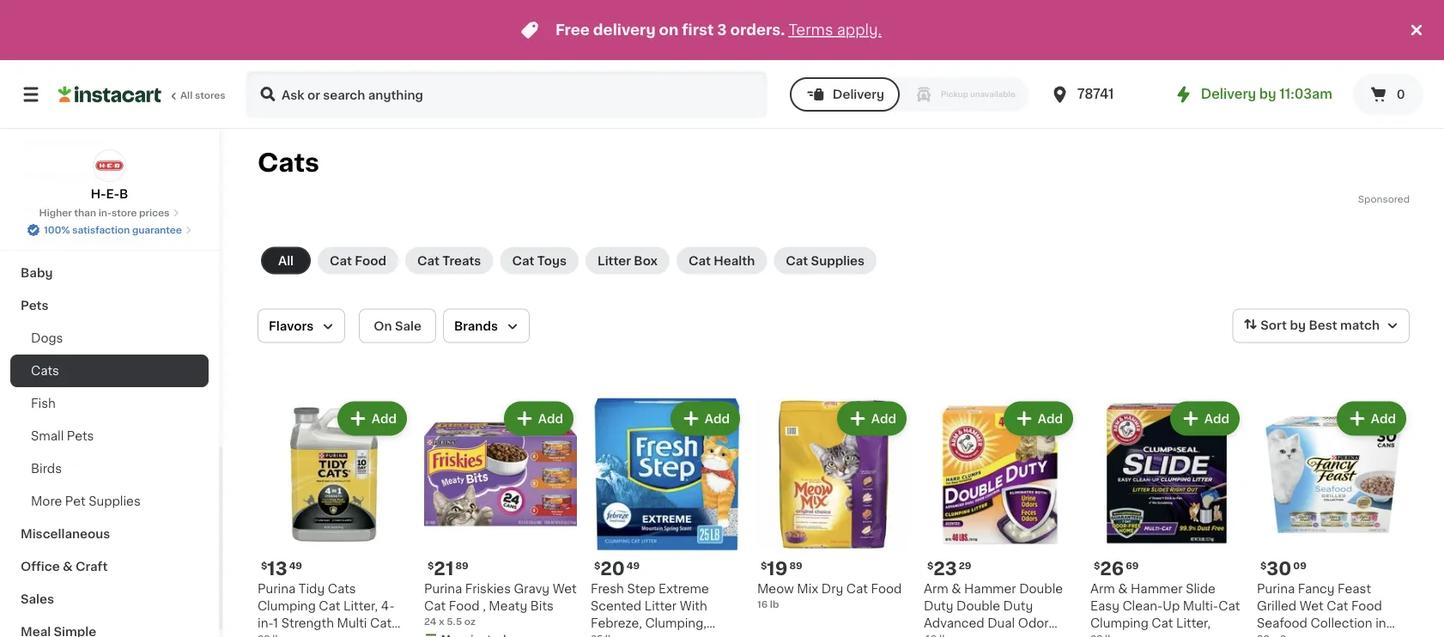 Task type: describe. For each thing, give the bounding box(es) containing it.
arm & hammer slide easy clean-up multi-cat clumping cat litter,
[[1091, 583, 1241, 629]]

sort
[[1261, 319, 1288, 331]]

fish
[[31, 398, 56, 410]]

supplies inside 'link'
[[97, 235, 151, 247]]

apply.
[[837, 23, 882, 37]]

0 horizontal spatial double
[[957, 600, 1001, 612]]

food inside "purina friskies gravy wet cat food , meaty bits 24 x 5.5 oz"
[[449, 600, 480, 612]]

care
[[78, 137, 108, 149]]

kitchen supplies
[[21, 169, 125, 181]]

flavors
[[269, 320, 314, 332]]

h-e-b logo image
[[93, 149, 126, 182]]

dogs
[[31, 332, 63, 344]]

baby link
[[10, 257, 209, 289]]

cat left grilled
[[1219, 600, 1241, 612]]

more
[[31, 496, 62, 508]]

& for party & gift supplies
[[57, 235, 67, 247]]

instacart logo image
[[58, 84, 162, 105]]

multi
[[337, 617, 367, 629]]

$ 13 49
[[261, 560, 302, 578]]

cat treats link
[[405, 247, 493, 274]]

89 for 19
[[790, 561, 803, 570]]

cats inside purina tidy cats clumping cat litter, 4- in-1 strength multi cat litter
[[328, 583, 356, 595]]

49 for 13
[[289, 561, 302, 570]]

food down feast
[[1352, 600, 1383, 612]]

cat toys link
[[500, 247, 579, 274]]

cat supplies link
[[774, 247, 877, 274]]

stores
[[195, 91, 226, 100]]

cat food link
[[318, 247, 399, 274]]

product group containing 20
[[591, 398, 744, 637]]

$ for 23
[[928, 561, 934, 570]]

h-
[[91, 188, 106, 200]]

grilled
[[1258, 600, 1297, 612]]

multi-
[[1184, 600, 1219, 612]]

than
[[74, 208, 96, 218]]

add for 30
[[1372, 413, 1397, 425]]

$ 30 09
[[1261, 560, 1307, 578]]

litter inside purina tidy cats clumping cat litter, 4- in-1 strength multi cat litter
[[258, 634, 290, 637]]

arm for 23
[[924, 583, 949, 595]]

sale
[[395, 320, 422, 332]]

wet inside "purina friskies gravy wet cat food , meaty bits 24 x 5.5 oz"
[[553, 583, 577, 595]]

match
[[1341, 319, 1380, 331]]

oz
[[465, 617, 476, 626]]

pet
[[65, 496, 86, 508]]

cat down the up
[[1152, 617, 1174, 629]]

dry
[[822, 583, 844, 595]]

& for arm & hammer slide easy clean-up multi-cat clumping cat litter,
[[1119, 583, 1128, 595]]

meow
[[758, 583, 794, 595]]

cat right all link
[[330, 255, 352, 267]]

floral link
[[10, 192, 209, 224]]

service type group
[[790, 77, 1030, 112]]

spo
[[1359, 194, 1378, 204]]

3
[[718, 23, 727, 37]]

delivery by 11:03am link
[[1174, 84, 1333, 105]]

purina for 13
[[258, 583, 296, 595]]

gravy
[[514, 583, 550, 595]]

kitchen supplies link
[[10, 159, 209, 192]]

purina inside "purina friskies gravy wet cat food , meaty bits 24 x 5.5 oz"
[[424, 583, 462, 595]]

sales link
[[10, 583, 209, 616]]

24
[[424, 617, 437, 626]]

food up on
[[355, 255, 387, 267]]

cat inside "purina friskies gravy wet cat food , meaty bits 24 x 5.5 oz"
[[424, 600, 446, 612]]

purina for 30
[[1258, 583, 1296, 595]]

cat down 4-
[[370, 617, 392, 629]]

febreze,
[[591, 617, 643, 629]]

litter box
[[598, 255, 658, 267]]

16
[[758, 600, 768, 609]]

more pet supplies link
[[10, 485, 209, 518]]

0 horizontal spatial in-
[[99, 208, 112, 218]]

with
[[680, 600, 708, 612]]

,
[[483, 600, 486, 612]]

100% satisfaction guarantee
[[44, 225, 182, 235]]

arm for 26
[[1091, 583, 1116, 595]]

cat toys
[[512, 255, 567, 267]]

slide
[[1186, 583, 1216, 595]]

office
[[21, 561, 60, 573]]

$ for 19
[[761, 561, 767, 570]]

floral
[[21, 202, 55, 214]]

cat up the collection
[[1327, 600, 1349, 612]]

add button for 19
[[839, 403, 905, 434]]

more pet supplies
[[31, 496, 141, 508]]

$ 19 89
[[761, 560, 803, 578]]

hammer for 26
[[1131, 583, 1183, 595]]

add for 23
[[1038, 413, 1063, 425]]

0 vertical spatial litter
[[598, 255, 631, 267]]

1 duty from the left
[[924, 600, 954, 612]]

product group containing 19
[[758, 398, 911, 611]]

craft
[[76, 561, 108, 573]]

e-
[[106, 188, 119, 200]]

sales
[[21, 594, 54, 606]]

kitchen
[[21, 169, 69, 181]]

cat treats
[[417, 255, 481, 267]]

20
[[601, 560, 625, 578]]

fresh
[[591, 583, 624, 595]]

hammer for 23
[[965, 583, 1017, 595]]

cat food
[[330, 255, 387, 267]]

29
[[959, 561, 972, 570]]

b
[[119, 188, 128, 200]]

store
[[112, 208, 137, 218]]

purina friskies gravy wet cat food , meaty bits 24 x 5.5 oz
[[424, 583, 577, 626]]

add button for 30
[[1339, 403, 1405, 434]]

add for 21
[[538, 413, 564, 425]]

clumping inside the arm & hammer slide easy clean-up multi-cat clumping cat litter,
[[1091, 617, 1149, 629]]

$ for 30
[[1261, 561, 1267, 570]]

delivery button
[[790, 77, 900, 112]]

clumping inside purina tidy cats clumping cat litter, 4- in-1 strength multi cat litter
[[258, 600, 316, 612]]

higher than in-store prices
[[39, 208, 170, 218]]

litter, inside the arm & hammer slide easy clean-up multi-cat clumping cat litter,
[[1177, 617, 1211, 629]]

box
[[634, 255, 658, 267]]

in- inside purina tidy cats clumping cat litter, 4- in-1 strength multi cat litter
[[258, 617, 273, 629]]

fish link
[[10, 387, 209, 420]]

x
[[439, 617, 445, 626]]

2 duty from the left
[[1004, 600, 1034, 612]]

pets link
[[10, 289, 209, 322]]

$ for 20
[[594, 561, 601, 570]]

add for 19
[[872, 413, 897, 425]]

free
[[556, 23, 590, 37]]

brands
[[454, 320, 498, 332]]

26
[[1101, 560, 1125, 578]]

Search field
[[247, 72, 766, 117]]

product group containing 21
[[424, 398, 577, 637]]

birds link
[[10, 453, 209, 485]]

on
[[374, 320, 392, 332]]

satisfaction
[[72, 225, 130, 235]]

$ 20 49
[[594, 560, 640, 578]]

delivery for delivery
[[833, 88, 885, 101]]

food inside meow mix dry cat food 16 lb
[[872, 583, 902, 595]]

09
[[1294, 561, 1307, 570]]

100%
[[44, 225, 70, 235]]

0 horizontal spatial cats
[[31, 365, 59, 377]]

prices
[[139, 208, 170, 218]]



Task type: vqa. For each thing, say whether or not it's contained in the screenshot.
friskies
yes



Task type: locate. For each thing, give the bounding box(es) containing it.
1 vertical spatial litter
[[645, 600, 677, 612]]

duty up advanced
[[924, 600, 954, 612]]

small
[[31, 430, 64, 442]]

purina up grilled
[[1258, 583, 1296, 595]]

1 horizontal spatial litter,
[[1177, 617, 1211, 629]]

clumping down easy
[[1091, 617, 1149, 629]]

0 horizontal spatial arm
[[924, 583, 949, 595]]

birds
[[31, 463, 62, 475]]

advanced
[[924, 617, 985, 629]]

clumping,
[[646, 617, 707, 629]]

fresh step extreme scented litter with febreze, clumping, mountain spring
[[591, 583, 709, 637]]

purina tidy cats clumping cat litter, 4- in-1 strength multi cat litter
[[258, 583, 395, 637]]

6 add from the left
[[1205, 413, 1230, 425]]

2 horizontal spatial litter
[[645, 600, 677, 612]]

all stores link
[[58, 70, 227, 119]]

litter, down multi- on the bottom right of the page
[[1177, 617, 1211, 629]]

wet down fancy
[[1300, 600, 1324, 612]]

2 arm from the left
[[1091, 583, 1116, 595]]

nsored
[[1378, 194, 1411, 204]]

arm inside arm & hammer double duty double duty advanced dual odor control scen
[[924, 583, 949, 595]]

cat left health
[[689, 255, 711, 267]]

30
[[1267, 560, 1292, 578]]

mountain
[[591, 634, 648, 637]]

cat left the toys
[[512, 255, 535, 267]]

1 $ from the left
[[261, 561, 267, 570]]

4-
[[381, 600, 395, 612]]

0 vertical spatial double
[[1020, 583, 1064, 595]]

cat
[[330, 255, 352, 267], [417, 255, 440, 267], [512, 255, 535, 267], [689, 255, 711, 267], [786, 255, 809, 267], [847, 583, 868, 595], [319, 600, 341, 612], [424, 600, 446, 612], [1219, 600, 1241, 612], [1327, 600, 1349, 612], [370, 617, 392, 629], [1152, 617, 1174, 629], [1285, 634, 1306, 637]]

& left the gift at the top left
[[57, 235, 67, 247]]

49 right 20
[[627, 561, 640, 570]]

all up flavors
[[278, 255, 294, 267]]

in- up 100% satisfaction guarantee button
[[99, 208, 112, 218]]

0 horizontal spatial hammer
[[965, 583, 1017, 595]]

& down "$ 23 29"
[[952, 583, 962, 595]]

0 horizontal spatial 49
[[289, 561, 302, 570]]

1 horizontal spatial pets
[[67, 430, 94, 442]]

toys
[[538, 255, 567, 267]]

5 add from the left
[[1038, 413, 1063, 425]]

1 horizontal spatial duty
[[1004, 600, 1034, 612]]

78741
[[1078, 88, 1115, 101]]

higher than in-store prices link
[[39, 206, 180, 220]]

3 $ from the left
[[594, 561, 601, 570]]

office & craft link
[[10, 551, 209, 583]]

litter
[[598, 255, 631, 267], [645, 600, 677, 612], [258, 634, 290, 637]]

& inside "link"
[[63, 561, 73, 573]]

1 vertical spatial pets
[[67, 430, 94, 442]]

litter left box
[[598, 255, 631, 267]]

6 add button from the left
[[1172, 403, 1239, 434]]

2 vertical spatial litter
[[258, 634, 290, 637]]

23
[[934, 560, 958, 578]]

mix
[[797, 583, 819, 595]]

0 vertical spatial cats
[[258, 151, 320, 175]]

2 horizontal spatial cats
[[328, 583, 356, 595]]

0 vertical spatial wet
[[553, 583, 577, 595]]

fancy
[[1299, 583, 1335, 595]]

& left craft
[[63, 561, 73, 573]]

3 purina from the left
[[1258, 583, 1296, 595]]

5 add button from the left
[[1006, 403, 1072, 434]]

0 vertical spatial in-
[[99, 208, 112, 218]]

1 horizontal spatial litter
[[598, 255, 631, 267]]

product group containing 13
[[258, 398, 411, 637]]

terms apply. link
[[789, 23, 882, 37]]

1 arm from the left
[[924, 583, 949, 595]]

4 add button from the left
[[839, 403, 905, 434]]

best
[[1310, 319, 1338, 331]]

tidy
[[299, 583, 325, 595]]

89 inside $ 19 89
[[790, 561, 803, 570]]

cat down seafood
[[1285, 634, 1306, 637]]

1 product group from the left
[[258, 398, 411, 637]]

7 product group from the left
[[1258, 398, 1411, 637]]

7 add from the left
[[1372, 413, 1397, 425]]

arm up easy
[[1091, 583, 1116, 595]]

orders.
[[731, 23, 786, 37]]

in
[[1376, 617, 1387, 629]]

by right sort
[[1291, 319, 1307, 331]]

add button for 20
[[672, 403, 739, 434]]

lb
[[770, 600, 780, 609]]

2 $ from the left
[[428, 561, 434, 570]]

1 horizontal spatial purina
[[424, 583, 462, 595]]

1 horizontal spatial clumping
[[1091, 617, 1149, 629]]

1 hammer from the left
[[965, 583, 1017, 595]]

office & craft
[[21, 561, 108, 573]]

by inside field
[[1291, 319, 1307, 331]]

seafood
[[1258, 617, 1308, 629]]

product group containing 23
[[924, 398, 1077, 637]]

0 horizontal spatial by
[[1260, 88, 1277, 101]]

delivery for delivery by 11:03am
[[1202, 88, 1257, 101]]

arm inside the arm & hammer slide easy clean-up multi-cat clumping cat litter,
[[1091, 583, 1116, 595]]

strength
[[282, 617, 334, 629]]

4 add from the left
[[872, 413, 897, 425]]

$ for 26
[[1094, 561, 1101, 570]]

2 89 from the left
[[790, 561, 803, 570]]

litter, inside purina tidy cats clumping cat litter, 4- in-1 strength multi cat litter
[[344, 600, 378, 612]]

1 horizontal spatial delivery
[[1202, 88, 1257, 101]]

meaty
[[489, 600, 528, 612]]

$ for 13
[[261, 561, 267, 570]]

$ inside $ 21 89
[[428, 561, 434, 570]]

89 for 21
[[456, 561, 469, 570]]

1 49 from the left
[[289, 561, 302, 570]]

litter, up multi
[[344, 600, 378, 612]]

add button
[[339, 403, 405, 434], [506, 403, 572, 434], [672, 403, 739, 434], [839, 403, 905, 434], [1006, 403, 1072, 434], [1172, 403, 1239, 434], [1339, 403, 1405, 434]]

cat inside meow mix dry cat food 16 lb
[[847, 583, 868, 595]]

21
[[434, 560, 454, 578]]

all for all
[[278, 255, 294, 267]]

hammer down "29"
[[965, 583, 1017, 595]]

by left 11:03am
[[1260, 88, 1277, 101]]

1 vertical spatial by
[[1291, 319, 1307, 331]]

1 vertical spatial all
[[278, 255, 294, 267]]

2 add from the left
[[538, 413, 564, 425]]

dual
[[988, 617, 1016, 629]]

None search field
[[246, 70, 768, 119]]

double up odor
[[1020, 583, 1064, 595]]

2 49 from the left
[[627, 561, 640, 570]]

all left stores
[[180, 91, 193, 100]]

1 add from the left
[[372, 413, 397, 425]]

purina inside the purina fancy feast grilled wet cat food seafood collection in wet cat food
[[1258, 583, 1296, 595]]

flavors button
[[258, 309, 346, 343]]

on sale button
[[359, 309, 436, 343]]

$ inside $ 30 09
[[1261, 561, 1267, 570]]

cat health link
[[677, 247, 767, 274]]

add for 26
[[1205, 413, 1230, 425]]

$ inside "$ 23 29"
[[928, 561, 934, 570]]

product group containing 30
[[1258, 398, 1411, 637]]

guarantee
[[132, 225, 182, 235]]

4 $ from the left
[[761, 561, 767, 570]]

hammer inside the arm & hammer slide easy clean-up multi-cat clumping cat litter,
[[1131, 583, 1183, 595]]

1 purina from the left
[[258, 583, 296, 595]]

arm & hammer double duty double duty advanced dual odor control scen
[[924, 583, 1064, 637]]

5.5
[[447, 617, 462, 626]]

1 vertical spatial wet
[[1300, 600, 1324, 612]]

3 add from the left
[[705, 413, 730, 425]]

delivery left 11:03am
[[1202, 88, 1257, 101]]

0 horizontal spatial all
[[180, 91, 193, 100]]

1 horizontal spatial hammer
[[1131, 583, 1183, 595]]

89 inside $ 21 89
[[456, 561, 469, 570]]

add button for 21
[[506, 403, 572, 434]]

0 horizontal spatial clumping
[[258, 600, 316, 612]]

add button for 13
[[339, 403, 405, 434]]

0 vertical spatial pets
[[21, 300, 49, 312]]

product group containing 26
[[1091, 398, 1244, 637]]

0 horizontal spatial litter,
[[344, 600, 378, 612]]

$ inside $ 20 49
[[594, 561, 601, 570]]

0 horizontal spatial wet
[[553, 583, 577, 595]]

health
[[714, 255, 755, 267]]

delivery
[[593, 23, 656, 37]]

1 horizontal spatial wet
[[1258, 634, 1282, 637]]

baby
[[21, 267, 53, 279]]

0 vertical spatial litter,
[[344, 600, 378, 612]]

6 $ from the left
[[1094, 561, 1101, 570]]

78741 button
[[1050, 70, 1153, 119]]

2 hammer from the left
[[1131, 583, 1183, 595]]

party
[[21, 235, 54, 247]]

h-e-b link
[[91, 149, 128, 203]]

by for delivery
[[1260, 88, 1277, 101]]

0 vertical spatial by
[[1260, 88, 1277, 101]]

0 horizontal spatial purina
[[258, 583, 296, 595]]

pets right small
[[67, 430, 94, 442]]

clumping up 1 at the bottom of the page
[[258, 600, 316, 612]]

on sale
[[374, 320, 422, 332]]

& inside the arm & hammer slide easy clean-up multi-cat clumping cat litter,
[[1119, 583, 1128, 595]]

6 product group from the left
[[1091, 398, 1244, 637]]

delivery down apply.
[[833, 88, 885, 101]]

odor
[[1019, 617, 1049, 629]]

1 horizontal spatial cats
[[258, 151, 320, 175]]

personal care
[[21, 137, 108, 149]]

1 vertical spatial litter,
[[1177, 617, 1211, 629]]

1 horizontal spatial by
[[1291, 319, 1307, 331]]

hammer inside arm & hammer double duty double duty advanced dual odor control scen
[[965, 583, 1017, 595]]

purina inside purina tidy cats clumping cat litter, 4- in-1 strength multi cat litter
[[258, 583, 296, 595]]

wet up bits
[[553, 583, 577, 595]]

0 horizontal spatial pets
[[21, 300, 49, 312]]

brands button
[[443, 309, 530, 343]]

duty up odor
[[1004, 600, 1034, 612]]

4 product group from the left
[[758, 398, 911, 611]]

product group
[[258, 398, 411, 637], [424, 398, 577, 637], [591, 398, 744, 637], [758, 398, 911, 611], [924, 398, 1077, 637], [1091, 398, 1244, 637], [1258, 398, 1411, 637]]

cat up 24
[[424, 600, 446, 612]]

0 vertical spatial clumping
[[258, 600, 316, 612]]

miscellaneous
[[21, 528, 110, 540]]

1 horizontal spatial 89
[[790, 561, 803, 570]]

treats
[[443, 255, 481, 267]]

delivery by 11:03am
[[1202, 88, 1333, 101]]

small pets
[[31, 430, 94, 442]]

1 horizontal spatial arm
[[1091, 583, 1116, 595]]

party & gift supplies link
[[10, 224, 209, 257]]

personal care link
[[10, 126, 209, 159]]

49 right 13
[[289, 561, 302, 570]]

49 inside $ 13 49
[[289, 561, 302, 570]]

in- left strength
[[258, 617, 273, 629]]

89 right 19
[[790, 561, 803, 570]]

& for arm & hammer double duty double duty advanced dual odor control scen
[[952, 583, 962, 595]]

litter inside fresh step extreme scented litter with febreze, clumping, mountain spring
[[645, 600, 677, 612]]

0 horizontal spatial 89
[[456, 561, 469, 570]]

49 for 20
[[627, 561, 640, 570]]

7 add button from the left
[[1339, 403, 1405, 434]]

all link
[[261, 247, 311, 274]]

add button for 23
[[1006, 403, 1072, 434]]

purina down 13
[[258, 583, 296, 595]]

double
[[1020, 583, 1064, 595], [957, 600, 1001, 612]]

1 horizontal spatial double
[[1020, 583, 1064, 595]]

0 horizontal spatial litter
[[258, 634, 290, 637]]

0 horizontal spatial delivery
[[833, 88, 885, 101]]

1 vertical spatial in-
[[258, 617, 273, 629]]

5 $ from the left
[[928, 561, 934, 570]]

49 inside $ 20 49
[[627, 561, 640, 570]]

double up the dual
[[957, 600, 1001, 612]]

miscellaneous link
[[10, 518, 209, 551]]

arm down the 23
[[924, 583, 949, 595]]

terms
[[789, 23, 834, 37]]

$ inside $ 19 89
[[761, 561, 767, 570]]

$ inside $ 13 49
[[261, 561, 267, 570]]

bits
[[531, 600, 554, 612]]

2 add button from the left
[[506, 403, 572, 434]]

1 horizontal spatial in-
[[258, 617, 273, 629]]

Best match Sort by field
[[1233, 309, 1411, 343]]

add for 20
[[705, 413, 730, 425]]

wet down seafood
[[1258, 634, 1282, 637]]

0 vertical spatial all
[[180, 91, 193, 100]]

& down $ 26 69
[[1119, 583, 1128, 595]]

pets down the baby in the top left of the page
[[21, 300, 49, 312]]

food up oz
[[449, 600, 480, 612]]

1 horizontal spatial all
[[278, 255, 294, 267]]

litter down 1 at the bottom of the page
[[258, 634, 290, 637]]

0
[[1397, 88, 1406, 101]]

cat left treats
[[417, 255, 440, 267]]

purina down 21
[[424, 583, 462, 595]]

& inside 'link'
[[57, 235, 67, 247]]

limited time offer region
[[0, 0, 1407, 60]]

all inside 'link'
[[180, 91, 193, 100]]

dogs link
[[10, 322, 209, 355]]

hammer up clean-
[[1131, 583, 1183, 595]]

food right dry
[[872, 583, 902, 595]]

all for all stores
[[180, 91, 193, 100]]

1 89 from the left
[[456, 561, 469, 570]]

89 right 21
[[456, 561, 469, 570]]

cat down tidy
[[319, 600, 341, 612]]

0 horizontal spatial duty
[[924, 600, 954, 612]]

litter up the "clumping,"
[[645, 600, 677, 612]]

89
[[456, 561, 469, 570], [790, 561, 803, 570]]

3 product group from the left
[[591, 398, 744, 637]]

clean-
[[1123, 600, 1163, 612]]

higher
[[39, 208, 72, 218]]

7 $ from the left
[[1261, 561, 1267, 570]]

5 product group from the left
[[924, 398, 1077, 637]]

party & gift supplies
[[21, 235, 151, 247]]

2 vertical spatial wet
[[1258, 634, 1282, 637]]

cat right health
[[786, 255, 809, 267]]

69
[[1126, 561, 1139, 570]]

cats
[[258, 151, 320, 175], [31, 365, 59, 377], [328, 583, 356, 595]]

spring
[[651, 634, 690, 637]]

1 vertical spatial double
[[957, 600, 1001, 612]]

1 add button from the left
[[339, 403, 405, 434]]

add button for 26
[[1172, 403, 1239, 434]]

3 add button from the left
[[672, 403, 739, 434]]

2 horizontal spatial purina
[[1258, 583, 1296, 595]]

all stores
[[180, 91, 226, 100]]

49
[[289, 561, 302, 570], [627, 561, 640, 570]]

food down the collection
[[1309, 634, 1340, 637]]

& for office & craft
[[63, 561, 73, 573]]

2 vertical spatial cats
[[328, 583, 356, 595]]

personal
[[21, 137, 75, 149]]

1
[[273, 617, 278, 629]]

1 horizontal spatial 49
[[627, 561, 640, 570]]

cat right dry
[[847, 583, 868, 595]]

by for sort
[[1291, 319, 1307, 331]]

cat supplies
[[786, 255, 865, 267]]

2 horizontal spatial wet
[[1300, 600, 1324, 612]]

$ for 21
[[428, 561, 434, 570]]

$ 26 69
[[1094, 560, 1139, 578]]

add for 13
[[372, 413, 397, 425]]

2 product group from the left
[[424, 398, 577, 637]]

hammer
[[965, 583, 1017, 595], [1131, 583, 1183, 595]]

delivery inside button
[[833, 88, 885, 101]]

1 vertical spatial clumping
[[1091, 617, 1149, 629]]

1 vertical spatial cats
[[31, 365, 59, 377]]

& inside arm & hammer double duty double duty advanced dual odor control scen
[[952, 583, 962, 595]]

$ inside $ 26 69
[[1094, 561, 1101, 570]]

2 purina from the left
[[424, 583, 462, 595]]



